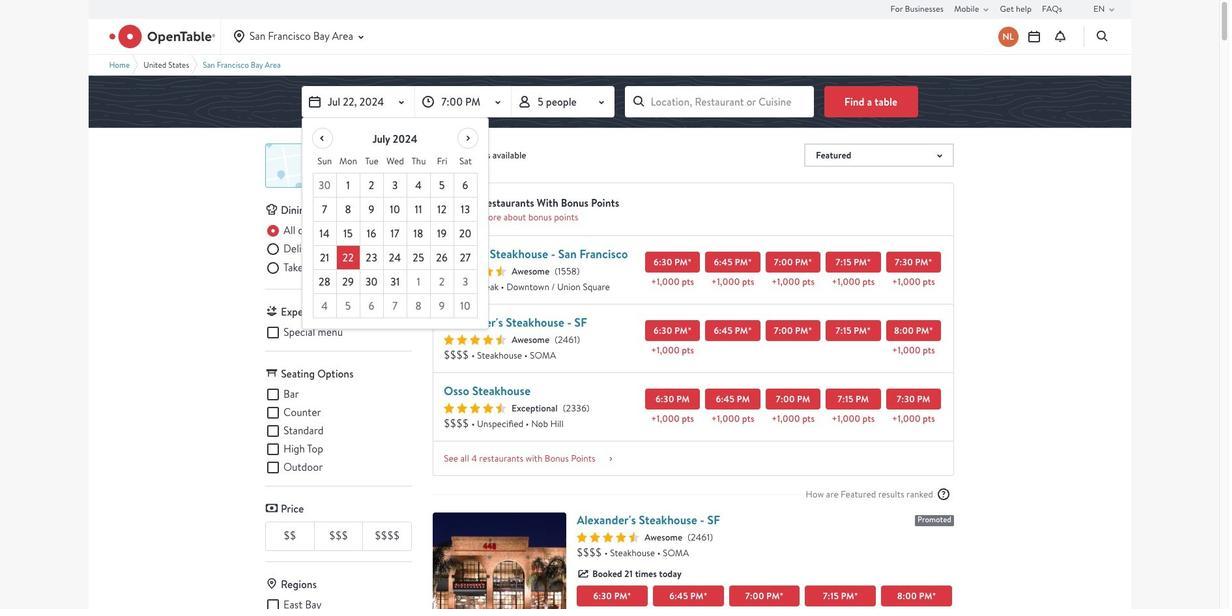Task type: vqa. For each thing, say whether or not it's contained in the screenshot.
the Rated 4 by 25% people element
no



Task type: describe. For each thing, give the bounding box(es) containing it.
2 vertical spatial 4.5 stars image
[[577, 532, 640, 543]]

opentable logo image
[[109, 25, 215, 48]]

monday element
[[337, 149, 360, 173]]

1 group from the top
[[265, 223, 412, 279]]

bonus point image
[[444, 194, 475, 225]]

4.6 stars image
[[444, 403, 507, 413]]

wednesday element
[[384, 149, 407, 173]]

tuesday element
[[360, 149, 384, 173]]

friday element
[[431, 149, 454, 173]]

2 group from the top
[[265, 387, 412, 476]]



Task type: locate. For each thing, give the bounding box(es) containing it.
saturday element
[[454, 149, 478, 173]]

0 vertical spatial 4.5 stars image
[[444, 266, 507, 277]]

0 vertical spatial group
[[265, 223, 412, 279]]

group
[[265, 223, 412, 279], [265, 387, 412, 476]]

4.5 stars image
[[444, 266, 507, 277], [444, 335, 507, 345], [577, 532, 640, 543]]

a photo of alexander's steakhouse - sf restaurant image
[[433, 513, 567, 609]]

grid
[[313, 149, 478, 318]]

None field
[[625, 86, 814, 117]]

none radio inside group
[[265, 242, 343, 257]]

None radio
[[265, 223, 362, 239], [265, 260, 341, 276], [265, 223, 362, 239], [265, 260, 341, 276]]

sunday element
[[313, 149, 337, 173]]

Please input a Location, Restaurant or Cuisine field
[[625, 86, 814, 117]]

1 vertical spatial group
[[265, 387, 412, 476]]

1 vertical spatial 4.5 stars image
[[444, 335, 507, 345]]

thursday element
[[407, 149, 431, 173]]

None radio
[[265, 242, 343, 257]]



